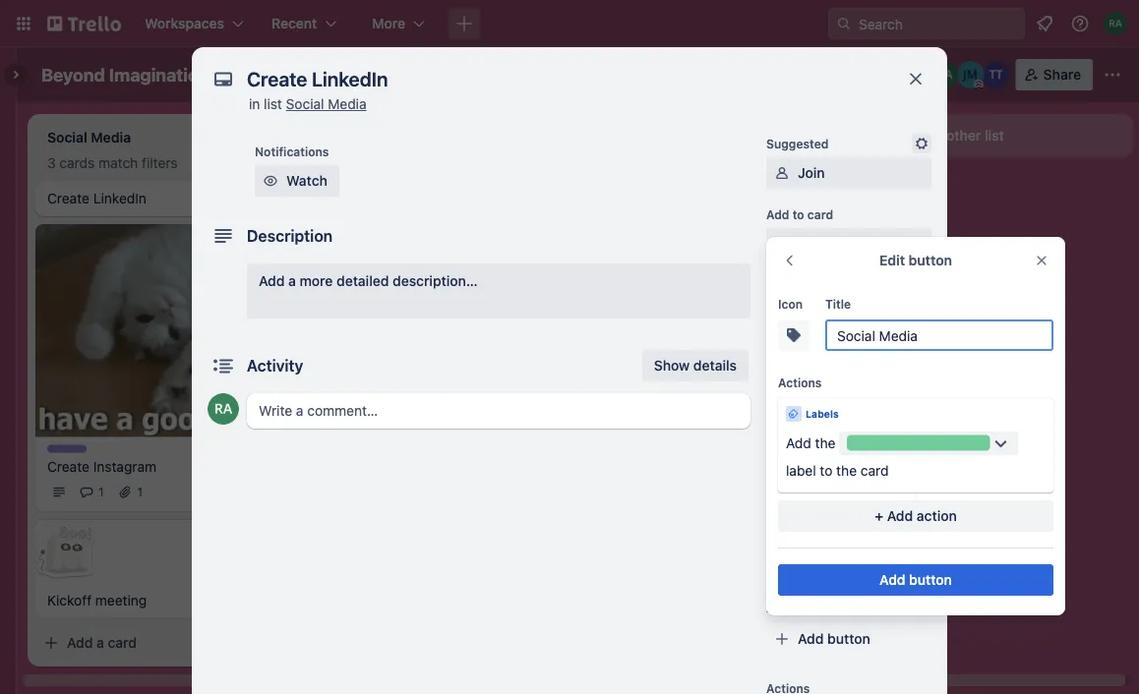 Task type: describe. For each thing, give the bounding box(es) containing it.
add right +
[[887, 508, 913, 524]]

create instagram link
[[47, 457, 268, 477]]

add left more
[[259, 273, 285, 289]]

linkedin
[[93, 190, 146, 207]]

description
[[247, 227, 333, 245]]

card up color: bold red, title: "thoughts" element at the left
[[337, 155, 365, 171]]

list inside button
[[985, 127, 1004, 144]]

to for add
[[793, 208, 805, 221]]

activity
[[247, 357, 303, 375]]

sm image for checklist
[[772, 313, 792, 333]]

thinking link
[[327, 201, 555, 220]]

media
[[328, 96, 367, 112]]

create linkedin link
[[47, 189, 268, 209]]

add down kickoff
[[67, 635, 93, 651]]

add down power-ups
[[798, 551, 824, 567]]

watch
[[286, 173, 328, 189]]

1 horizontal spatial ruby anderson (rubyanderson7) image
[[931, 61, 959, 89]]

power-ups
[[766, 522, 830, 536]]

beyond imagination
[[41, 64, 209, 85]]

icon
[[778, 297, 803, 311]]

share button
[[1016, 59, 1093, 91]]

add up label at right
[[786, 435, 812, 452]]

color: purple, title: none image
[[47, 445, 87, 453]]

3 cards match filters
[[47, 155, 178, 171]]

suggested
[[766, 137, 829, 151]]

0 vertical spatial power-
[[766, 522, 808, 536]]

0 vertical spatial the
[[815, 435, 836, 452]]

board
[[327, 66, 366, 83]]

custom
[[798, 472, 848, 488]]

action
[[917, 508, 957, 524]]

sm image for members
[[772, 234, 792, 254]]

create from template… image
[[543, 254, 559, 270]]

0 vertical spatial list
[[264, 96, 282, 112]]

add a card for add a card button to the right
[[346, 253, 416, 270]]

0 notifications image
[[1033, 12, 1057, 35]]

add a more detailed description… link
[[247, 264, 751, 319]]

add down add power-ups
[[880, 572, 906, 588]]

share
[[1044, 66, 1081, 83]]

create board or workspace image
[[455, 14, 474, 33]]

detailed
[[337, 273, 389, 289]]

another
[[931, 127, 981, 144]]

all
[[894, 66, 909, 83]]

add down automation
[[798, 631, 824, 647]]

imagination
[[109, 64, 209, 85]]

sm image for cover
[[772, 431, 792, 451]]

title
[[826, 297, 851, 311]]

search image
[[836, 16, 852, 31]]

show menu image
[[1103, 65, 1123, 85]]

edit
[[880, 252, 905, 269]]

4
[[828, 66, 837, 83]]

sm image down the icon
[[784, 326, 804, 345]]

members
[[798, 236, 859, 252]]

create instagram
[[47, 458, 157, 475]]

0 vertical spatial a
[[376, 253, 384, 270]]

filters for 3 cards match filters
[[142, 155, 178, 171]]

create linkedin
[[47, 190, 146, 207]]

add to card
[[766, 208, 834, 221]]

cards
[[59, 155, 95, 171]]

filters for 1 card matches filters
[[427, 155, 463, 171]]

label to the card
[[786, 463, 889, 479]]

add the
[[786, 435, 836, 452]]

close popover image
[[1034, 253, 1050, 269]]

labels
[[806, 408, 839, 420]]

meeting
[[95, 592, 147, 608]]

add another list
[[901, 127, 1004, 144]]

ruby anderson (rubyanderson7) image
[[1104, 12, 1128, 35]]

1 horizontal spatial add a card button
[[315, 246, 535, 277]]

add up return to previous screen icon
[[766, 208, 790, 221]]

create for create linkedin
[[47, 190, 89, 207]]

0 horizontal spatial add a card button
[[35, 628, 256, 659]]

to for label
[[820, 463, 833, 479]]

clear
[[856, 66, 890, 83]]

back to home image
[[47, 8, 121, 39]]

clear all
[[856, 66, 909, 83]]

details
[[694, 358, 737, 374]]

1 horizontal spatial a
[[288, 273, 296, 289]]

kickoff meeting link
[[47, 591, 268, 610]]

add left another
[[901, 127, 927, 144]]

jeremy miller (jeremymiller198) image
[[957, 61, 985, 89]]

1 horizontal spatial the
[[837, 463, 857, 479]]

actions
[[778, 376, 822, 390]]

labels image
[[772, 274, 792, 293]]

+
[[875, 508, 884, 524]]

1 vertical spatial ruby anderson (rubyanderson7) image
[[208, 394, 239, 425]]

beyond
[[41, 64, 105, 85]]

Board name text field
[[31, 59, 219, 91]]

show
[[654, 358, 690, 374]]

show details
[[654, 358, 737, 374]]

1 horizontal spatial terry turtle (terryturtle) image
[[983, 61, 1010, 89]]

description…
[[393, 273, 478, 289]]

board button
[[294, 59, 399, 91]]

0 vertical spatial ups
[[808, 522, 830, 536]]

0 horizontal spatial 1
[[98, 485, 104, 499]]



Task type: locate. For each thing, give the bounding box(es) containing it.
return to previous screen image
[[782, 253, 798, 269]]

1 card matches filters
[[327, 155, 463, 171]]

filters up thinking 'link'
[[427, 155, 463, 171]]

1 create from the top
[[47, 190, 89, 207]]

1 vertical spatial list
[[985, 127, 1004, 144]]

sm image for join
[[772, 163, 792, 183]]

2 filters from the left
[[427, 155, 463, 171]]

thoughts thinking
[[327, 190, 381, 218]]

1 horizontal spatial list
[[985, 127, 1004, 144]]

sm image left cover
[[772, 431, 792, 451]]

in list social media
[[249, 96, 367, 112]]

card down meeting
[[108, 635, 137, 651]]

notifications
[[255, 145, 329, 158]]

1 sm image from the top
[[772, 234, 792, 254]]

create from template… image
[[823, 199, 838, 214]]

thinking
[[327, 202, 381, 218]]

color: bold red, title: "thoughts" element
[[327, 189, 381, 204]]

ups down +
[[874, 551, 900, 567]]

a
[[376, 253, 384, 270], [288, 273, 296, 289], [97, 635, 104, 651]]

1 filters from the left
[[142, 155, 178, 171]]

ruby anderson (rubyanderson7) image
[[931, 61, 959, 89], [208, 394, 239, 425]]

instagram
[[93, 458, 157, 475]]

automation
[[766, 601, 833, 615]]

sm image inside watch button
[[261, 171, 280, 191]]

add
[[901, 127, 927, 144], [766, 208, 790, 221], [346, 253, 372, 270], [259, 273, 285, 289], [786, 435, 812, 452], [887, 508, 913, 524], [798, 551, 824, 567], [880, 572, 906, 588], [798, 631, 824, 647], [67, 635, 93, 651]]

0 horizontal spatial a
[[97, 635, 104, 651]]

0 horizontal spatial add a card
[[67, 635, 137, 651]]

1
[[327, 155, 333, 171], [98, 485, 104, 499], [137, 485, 143, 499]]

add power-ups
[[798, 551, 900, 567]]

create for create instagram
[[47, 458, 89, 475]]

dates button
[[766, 346, 932, 378]]

join link
[[766, 157, 932, 189]]

sm image for suggested
[[912, 134, 932, 153]]

0 vertical spatial to
[[793, 208, 805, 221]]

0 vertical spatial ruby anderson (rubyanderson7) image
[[931, 61, 959, 89]]

ruby anderson (rubyanderson7) image right all
[[931, 61, 959, 89]]

clear all button
[[848, 59, 917, 91]]

1 vertical spatial the
[[837, 463, 857, 479]]

add button button down + add action at the right bottom
[[778, 565, 1054, 596]]

2 vertical spatial sm image
[[772, 431, 792, 451]]

2 sm image from the top
[[772, 313, 792, 333]]

add power-ups link
[[766, 543, 932, 575]]

1 vertical spatial a
[[288, 273, 296, 289]]

sm image for watch
[[261, 171, 280, 191]]

the
[[815, 435, 836, 452], [837, 463, 857, 479]]

watch button
[[255, 165, 339, 197]]

more
[[300, 273, 333, 289]]

switch to… image
[[14, 14, 33, 33]]

sm image down the icon
[[772, 313, 792, 333]]

sm image down add to card
[[772, 234, 792, 254]]

1 vertical spatial add a card button
[[35, 628, 256, 659]]

social
[[286, 96, 324, 112]]

sm image inside the cover "link"
[[772, 431, 792, 451]]

Search field
[[852, 9, 1024, 38]]

add a card
[[346, 253, 416, 270], [67, 635, 137, 651]]

None text field
[[237, 61, 887, 96]]

power- down power-ups
[[828, 551, 874, 567]]

button down automation
[[828, 631, 871, 647]]

a up add a more detailed description…
[[376, 253, 384, 270]]

primary element
[[0, 0, 1139, 47]]

filters
[[758, 66, 798, 83]]

list
[[264, 96, 282, 112], [985, 127, 1004, 144]]

0 horizontal spatial add button
[[798, 631, 871, 647]]

sm image
[[772, 234, 792, 254], [772, 313, 792, 333], [772, 431, 792, 451]]

0 vertical spatial add a card button
[[315, 246, 535, 277]]

terry turtle (terryturtle) image
[[983, 61, 1010, 89], [248, 481, 272, 504]]

0 horizontal spatial list
[[264, 96, 282, 112]]

add a card button
[[315, 246, 535, 277], [35, 628, 256, 659]]

2 horizontal spatial 1
[[327, 155, 333, 171]]

create down color: purple, title: none image
[[47, 458, 89, 475]]

list right another
[[985, 127, 1004, 144]]

0 horizontal spatial the
[[815, 435, 836, 452]]

ruby anderson (rubyanderson7) image up the create instagram link at left bottom
[[208, 394, 239, 425]]

join
[[798, 165, 825, 181]]

1 horizontal spatial 1
[[137, 485, 143, 499]]

card
[[337, 155, 365, 171], [808, 208, 834, 221], [387, 253, 416, 270], [861, 463, 889, 479], [108, 635, 137, 651]]

1 vertical spatial create
[[47, 458, 89, 475]]

to left create from template… icon
[[793, 208, 805, 221]]

0 vertical spatial button
[[909, 252, 952, 269]]

1 horizontal spatial power-
[[828, 551, 874, 567]]

0 horizontal spatial to
[[793, 208, 805, 221]]

add a card down kickoff meeting
[[67, 635, 137, 651]]

add button down automation
[[798, 631, 871, 647]]

sm image inside checklist link
[[772, 313, 792, 333]]

cover
[[798, 432, 836, 449]]

2 horizontal spatial a
[[376, 253, 384, 270]]

add a more detailed description…
[[259, 273, 478, 289]]

+ add action
[[875, 508, 957, 524]]

1 down create instagram at the left bottom of the page
[[98, 485, 104, 499]]

sm image left the watch
[[261, 171, 280, 191]]

add button button
[[778, 565, 1054, 596], [766, 624, 932, 655]]

Write a comment text field
[[247, 394, 751, 429]]

sm image inside join link
[[772, 163, 792, 183]]

add a card up add a more detailed description…
[[346, 253, 416, 270]]

show details link
[[642, 350, 749, 382]]

color: green, title: none image
[[847, 435, 990, 451]]

to
[[793, 208, 805, 221], [820, 463, 833, 479]]

attachment
[[798, 393, 874, 409]]

1 vertical spatial add button
[[798, 631, 871, 647]]

members link
[[766, 228, 932, 260]]

custom fields
[[798, 472, 891, 488]]

1 horizontal spatial to
[[820, 463, 833, 479]]

label
[[786, 463, 816, 479]]

card up add a more detailed description…
[[387, 253, 416, 270]]

0 vertical spatial create
[[47, 190, 89, 207]]

checklist link
[[766, 307, 932, 338]]

filters
[[142, 155, 178, 171], [427, 155, 463, 171]]

0 vertical spatial add button button
[[778, 565, 1054, 596]]

workspace visible image
[[266, 67, 282, 83]]

2 vertical spatial a
[[97, 635, 104, 651]]

dates
[[798, 354, 836, 370]]

1 vertical spatial add button button
[[766, 624, 932, 655]]

matches
[[369, 155, 423, 171]]

to right label at right
[[820, 463, 833, 479]]

1 down instagram
[[137, 485, 143, 499]]

button down the action
[[909, 572, 952, 588]]

1 vertical spatial terry turtle (terryturtle) image
[[248, 481, 272, 504]]

0 horizontal spatial terry turtle (terryturtle) image
[[248, 481, 272, 504]]

attachment button
[[766, 386, 932, 417]]

0 horizontal spatial power-
[[766, 522, 808, 536]]

filters up create linkedin link
[[142, 155, 178, 171]]

automation image
[[693, 59, 720, 87]]

social media link
[[286, 96, 367, 112]]

1 vertical spatial ups
[[874, 551, 900, 567]]

card down the cover "link"
[[861, 463, 889, 479]]

match
[[98, 155, 138, 171]]

0 horizontal spatial ups
[[808, 522, 830, 536]]

add button down + add action at the right bottom
[[880, 572, 952, 588]]

1 horizontal spatial filters
[[427, 155, 463, 171]]

button right 'edit' at right top
[[909, 252, 952, 269]]

a down kickoff meeting
[[97, 635, 104, 651]]

add another list button
[[866, 114, 1133, 157]]

thoughts
[[327, 190, 381, 204]]

1 up the watch
[[327, 155, 333, 171]]

3
[[47, 155, 56, 171]]

Add label… text field
[[826, 320, 1054, 351]]

0 horizontal spatial filters
[[142, 155, 178, 171]]

add a card button down kickoff meeting link
[[35, 628, 256, 659]]

2 create from the top
[[47, 458, 89, 475]]

sm image
[[912, 134, 932, 153], [772, 163, 792, 183], [261, 171, 280, 191], [784, 326, 804, 345]]

edit button
[[880, 252, 952, 269]]

0 vertical spatial terry turtle (terryturtle) image
[[983, 61, 1010, 89]]

1 horizontal spatial add button
[[880, 572, 952, 588]]

in
[[249, 96, 260, 112]]

1 vertical spatial power-
[[828, 551, 874, 567]]

sm image left join
[[772, 163, 792, 183]]

a left more
[[288, 273, 296, 289]]

add button
[[880, 572, 952, 588], [798, 631, 871, 647]]

kickoff
[[47, 592, 92, 608]]

1 horizontal spatial ups
[[874, 551, 900, 567]]

open information menu image
[[1071, 14, 1090, 33]]

card up members
[[808, 208, 834, 221]]

sm image up join link
[[912, 134, 932, 153]]

kickoff meeting
[[47, 592, 147, 608]]

2 vertical spatial button
[[828, 631, 871, 647]]

create down the cards
[[47, 190, 89, 207]]

power- down label at right
[[766, 522, 808, 536]]

checklist
[[798, 314, 859, 331]]

1 vertical spatial sm image
[[772, 313, 792, 333]]

custom fields button
[[766, 470, 932, 490]]

add a card button down thinking 'link'
[[315, 246, 535, 277]]

button
[[909, 252, 952, 269], [909, 572, 952, 588], [828, 631, 871, 647]]

sm image inside members link
[[772, 234, 792, 254]]

1 vertical spatial to
[[820, 463, 833, 479]]

1 horizontal spatial add a card
[[346, 253, 416, 270]]

list right 'in'
[[264, 96, 282, 112]]

0 horizontal spatial ruby anderson (rubyanderson7) image
[[208, 394, 239, 425]]

power-
[[766, 522, 808, 536], [828, 551, 874, 567]]

add up detailed
[[346, 253, 372, 270]]

ups up add power-ups
[[808, 522, 830, 536]]

star or unstar board image
[[231, 67, 246, 83]]

1 vertical spatial add a card
[[67, 635, 137, 651]]

0 vertical spatial add a card
[[346, 253, 416, 270]]

cover link
[[766, 425, 932, 457]]

fields
[[852, 472, 891, 488]]

0 vertical spatial sm image
[[772, 234, 792, 254]]

add a card for add a card button to the left
[[67, 635, 137, 651]]

create
[[47, 190, 89, 207], [47, 458, 89, 475]]

add button button down automation
[[766, 624, 932, 655]]

1 vertical spatial button
[[909, 572, 952, 588]]

0 vertical spatial add button
[[880, 572, 952, 588]]

3 sm image from the top
[[772, 431, 792, 451]]



Task type: vqa. For each thing, say whether or not it's contained in the screenshot.
watching
no



